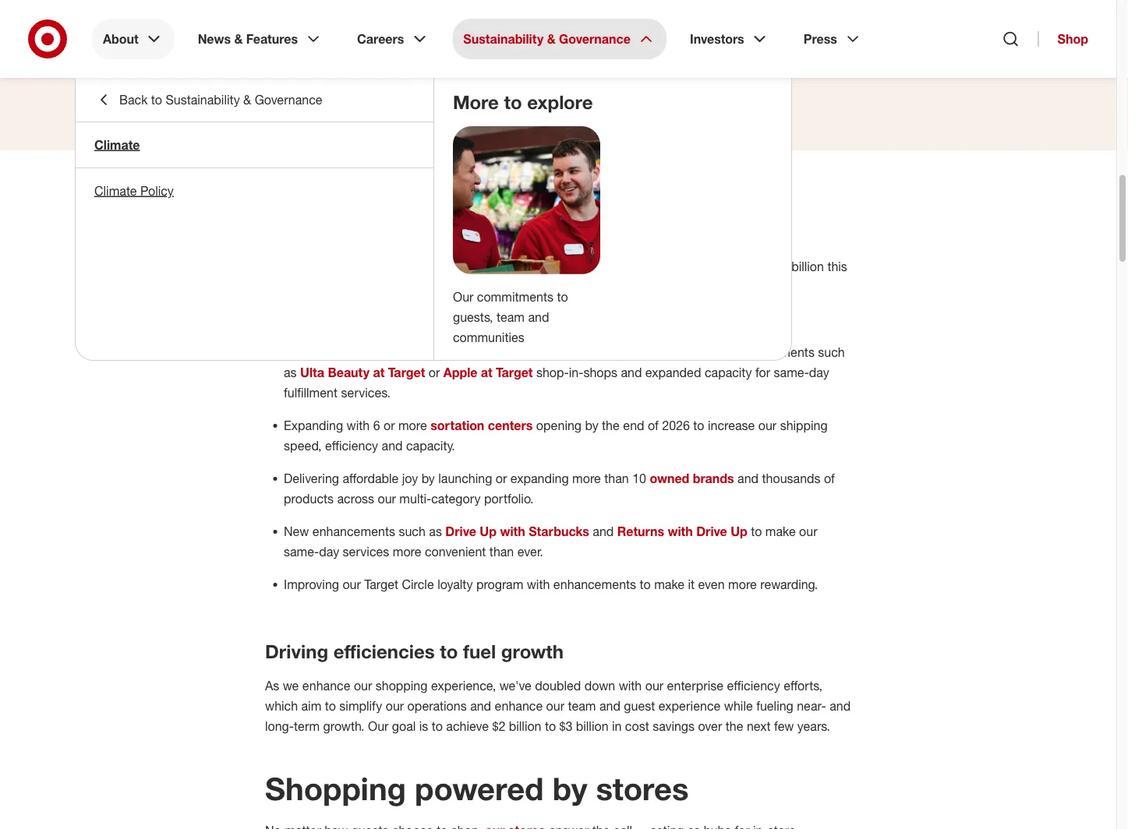 Task type: describe. For each thing, give the bounding box(es) containing it.
expanded
[[645, 365, 701, 380]]

rewarding.
[[760, 577, 818, 592]]

the inside as we enhance our shopping experience, we've doubled down with our enterprise efficiency efforts, which aim to simplify our operations and enhance our team and guest experience while fueling near- and long-term growth. our goal is to achieve $2 billion to $3 billion in cost savings over the next few years.
[[726, 719, 743, 734]]

1 vertical spatial or
[[384, 418, 395, 433]]

same- inside to make our same-day services more convenient than ever.
[[284, 544, 319, 559]]

commitments
[[477, 289, 554, 304]]

than inside to do it, we'll keep investing in priority areas that build our capabilities, enhance our shopping experiences and make target more relevant than ever. in fact, we plan to invest $4 billion to $5 billion this year to deliver even more of what our guests love most. that includes …
[[512, 259, 537, 274]]

for
[[755, 365, 770, 380]]

more up coming
[[377, 279, 406, 294]]

guests our
[[435, 201, 530, 223]]

as we enhance our shopping experience, we've doubled down with our enterprise efficiency efforts, which aim to simplify our operations and enhance our team and guest experience while fueling near- and long-term growth. our goal is to achieve $2 billion to $3 billion in cost savings over the next few years.
[[265, 678, 851, 734]]

achieve
[[446, 719, 489, 734]]

we'll
[[339, 201, 379, 223]]

2 vertical spatial stores
[[596, 770, 689, 808]]

target down updated
[[388, 365, 425, 380]]

areas
[[479, 238, 510, 254]]

our inside opening by the end of 2026 to increase our shipping speed, efficiency and capacity.
[[758, 418, 777, 433]]

near-
[[797, 698, 826, 714]]

more left rewarding.
[[728, 577, 757, 592]]

from
[[529, 344, 555, 360]]

of inside opening by the end of 2026 to increase our shipping speed, efficiency and capacity.
[[648, 418, 659, 433]]

ever. inside to make our same-day services more convenient than ever.
[[517, 544, 543, 559]]

governance inside 'back to sustainability & governance' "button"
[[255, 92, 322, 107]]

it
[[688, 577, 695, 592]]

year
[[265, 279, 289, 294]]

expanding
[[284, 418, 343, 433]]

end
[[623, 418, 644, 433]]

our inside our commitments to guests, team and communities
[[453, 289, 474, 304]]

the inside the ~175 stores updated by year's end, ranging from full remodels to the addition of enhancements such as
[[648, 344, 665, 360]]

end,
[[456, 344, 480, 360]]

to left $3
[[545, 719, 556, 734]]

ever. inside to do it, we'll keep investing in priority areas that build our capabilities, enhance our shopping experiences and make target more relevant than ever. in fact, we plan to invest $4 billion to $5 billion this year to deliver even more of what our guests love most. that includes …
[[540, 259, 566, 274]]

and right near-
[[830, 698, 851, 714]]

1 at from the left
[[373, 365, 385, 380]]

brands
[[693, 471, 734, 486]]

to right is
[[432, 719, 443, 734]]

to inside opening by the end of 2026 to increase our shipping speed, efficiency and capacity.
[[693, 418, 704, 433]]

expanding with 6 or more sortation centers
[[284, 418, 533, 433]]

two target team members smiling in the grocery department image
[[453, 126, 600, 274]]

to inside the ~175 stores updated by year's end, ranging from full remodels to the addition of enhancements such as
[[633, 344, 644, 360]]

across
[[337, 491, 374, 506]]

apple at target link
[[443, 365, 533, 380]]

billion right $5
[[791, 259, 824, 274]]

program
[[476, 577, 523, 592]]

capacity
[[705, 365, 752, 380]]

it,
[[299, 238, 309, 254]]

we'll
[[312, 238, 337, 254]]

2 vertical spatial make
[[654, 577, 684, 592]]

in inside to do it, we'll keep investing in priority areas that build our capabilities, enhance our shopping experiences and make target more relevant than ever. in fact, we plan to invest $4 billion to $5 billion this year to deliver even more of what our guests love most. that includes …
[[424, 238, 433, 254]]

category
[[431, 491, 481, 506]]

0 vertical spatial stores
[[335, 312, 370, 327]]

most.
[[543, 279, 574, 294]]

fact,
[[583, 259, 607, 274]]

long-
[[265, 719, 294, 734]]

shopping inside to do it, we'll keep investing in priority areas that build our capabilities, enhance our shopping experiences and make target more relevant than ever. in fact, we plan to invest $4 billion to $5 billion this year to deliver even more of what our guests love most. that includes …
[[733, 238, 785, 254]]

year's
[[420, 344, 453, 360]]

priority
[[437, 238, 476, 254]]

back to sustainability & governance
[[119, 92, 322, 107]]

term
[[294, 719, 320, 734]]

our commitments to guests, team and communities link
[[453, 289, 568, 345]]

make inside to do it, we'll keep investing in priority areas that build our capabilities, enhance our shopping experiences and make target more relevant than ever. in fact, we plan to invest $4 billion to $5 billion this year to deliver even more of what our guests love most. that includes …
[[361, 259, 392, 274]]

circle
[[402, 577, 434, 592]]

billion right $3
[[576, 719, 608, 734]]

starbucks
[[529, 524, 589, 539]]

savings
[[653, 719, 695, 734]]

years.
[[797, 719, 830, 734]]

1 up from the left
[[480, 524, 497, 539]]

enhancements inside the ~175 stores updated by year's end, ranging from full remodels to the addition of enhancements such as
[[732, 344, 815, 360]]

careers link
[[346, 19, 440, 59]]

news & features link
[[187, 19, 334, 59]]

and up achieve
[[470, 698, 491, 714]]

what
[[424, 279, 451, 294]]

invest
[[672, 259, 704, 274]]

growth
[[501, 640, 564, 663]]

powered
[[415, 770, 544, 808]]

bring
[[384, 201, 430, 223]]

capabilities,
[[591, 238, 657, 254]]

climate for climate policy
[[94, 183, 137, 198]]

1 horizontal spatial sustainability
[[463, 31, 544, 46]]

our right what
[[454, 279, 472, 294]]

& for governance
[[547, 31, 556, 46]]

we've
[[499, 678, 532, 693]]

careers
[[357, 31, 404, 46]]

love
[[517, 279, 539, 294]]

few
[[774, 719, 794, 734]]

more right expanding
[[572, 471, 601, 486]]

$3
[[559, 719, 572, 734]]

with inside as we enhance our shopping experience, we've doubled down with our enterprise efficiency efforts, which aim to simplify our operations and enhance our team and guest experience while fueling near- and long-term growth. our goal is to achieve $2 billion to $3 billion in cost savings over the next few years.
[[619, 678, 642, 693]]

experience
[[658, 698, 721, 714]]

that
[[513, 238, 535, 254]]

shopping powered by stores
[[265, 770, 689, 808]]

more to explore
[[453, 91, 593, 113]]

best
[[578, 201, 617, 223]]

by down $3
[[552, 770, 587, 808]]

driving efficiencies to fuel growth
[[265, 640, 564, 663]]

to inside "button"
[[151, 92, 162, 107]]

such inside the ~175 stores updated by year's end, ranging from full remodels to the addition of enhancements such as
[[818, 344, 845, 360]]

fuel
[[463, 640, 496, 663]]

efficiency inside as we enhance our shopping experience, we've doubled down with our enterprise efficiency efforts, which aim to simplify our operations and enhance our team and guest experience while fueling near- and long-term growth. our goal is to achieve $2 billion to $3 billion in cost savings over the next few years.
[[727, 678, 780, 693]]

services.
[[341, 385, 390, 400]]

apple
[[443, 365, 477, 380]]

addition
[[669, 344, 714, 360]]

owned brands link
[[650, 471, 734, 486]]

shops
[[583, 365, 617, 380]]

2 horizontal spatial or
[[496, 471, 507, 486]]

to right coming
[[418, 312, 429, 327]]

in inside to do it, we'll keep investing in priority areas that build our capabilities, enhance our shopping experiences and make target more relevant than ever. in fact, we plan to invest $4 billion to $5 billion this year to deliver even more of what our guests love most. that includes …
[[569, 259, 580, 274]]

neighborhoods
[[465, 312, 549, 327]]

drive up with starbucks link
[[445, 524, 589, 539]]

climate policy link
[[76, 168, 433, 214]]

improving our target circle loyalty program with enhancements to make it even more rewarding.
[[284, 577, 818, 592]]

to down experiences
[[292, 279, 303, 294]]

this
[[827, 259, 847, 274]]

do
[[281, 238, 296, 254]]

joy
[[402, 471, 418, 486]]

remodels
[[578, 344, 630, 360]]

2023,
[[287, 201, 334, 223]]

guest
[[624, 698, 655, 714]]

of inside and thousands of products across our multi-category portfolio.
[[824, 471, 835, 486]]

0 horizontal spatial enhancements
[[312, 524, 395, 539]]

our up goal
[[386, 698, 404, 714]]

our up $4
[[712, 238, 730, 254]]

opening by the end of 2026 to increase our shipping speed, efficiency and capacity.
[[284, 418, 828, 453]]

to up …
[[657, 259, 668, 274]]

1 vertical spatial enhance
[[302, 678, 350, 693]]

~175 stores updated by year's end, ranging from full remodels to the addition of enhancements such as
[[284, 344, 845, 380]]

1 horizontal spatial or
[[429, 365, 440, 380]]

beauty
[[328, 365, 370, 380]]

speed,
[[284, 438, 322, 453]]

investors
[[690, 31, 744, 46]]

to right more
[[504, 91, 522, 113]]



Task type: vqa. For each thing, say whether or not it's contained in the screenshot.
THE HOME "link"
no



Task type: locate. For each thing, give the bounding box(es) containing it.
0 vertical spatial in
[[265, 201, 282, 223]]

2 vertical spatial in
[[612, 719, 622, 734]]

our down affordable
[[378, 491, 396, 506]]

0 horizontal spatial governance
[[255, 92, 322, 107]]

1 horizontal spatial our
[[453, 289, 474, 304]]

even right deliver
[[347, 279, 374, 294]]

sustainability & governance
[[463, 31, 631, 46]]

new
[[284, 524, 309, 539]]

1 vertical spatial stores
[[316, 344, 350, 360]]

2 at from the left
[[481, 365, 492, 380]]

0 horizontal spatial efficiency
[[325, 438, 378, 453]]

target down ranging
[[496, 365, 533, 380]]

10
[[632, 471, 646, 486]]

…
[[655, 279, 668, 294]]

site navigation element
[[0, 0, 1128, 829]]

of left what
[[409, 279, 420, 294]]

2 up from the left
[[731, 524, 747, 539]]

1 vertical spatial shopping
[[376, 678, 428, 693]]

shopping down driving efficiencies to fuel growth
[[376, 678, 428, 693]]

0 horizontal spatial make
[[361, 259, 392, 274]]

down
[[585, 678, 615, 693]]

0 vertical spatial enhancements
[[732, 344, 815, 360]]

our down the services at the bottom of the page
[[343, 577, 361, 592]]

2 vertical spatial enhancements
[[553, 577, 636, 592]]

1 horizontal spatial day
[[809, 365, 829, 380]]

0 vertical spatial sustainability
[[463, 31, 544, 46]]

more inside to make our same-day services more convenient than ever.
[[393, 544, 421, 559]]

increase
[[708, 418, 755, 433]]

0 horizontal spatial in
[[265, 201, 282, 223]]

0 vertical spatial governance
[[559, 31, 631, 46]]

0 vertical spatial make
[[361, 259, 392, 274]]

1 vertical spatial enhancements
[[312, 524, 395, 539]]

and inside to do it, we'll keep investing in priority areas that build our capabilities, enhance our shopping experiences and make target more relevant than ever. in fact, we plan to invest $4 billion to $5 billion this year to deliver even more of what our guests love most. that includes …
[[337, 259, 358, 274]]

1 vertical spatial such
[[399, 524, 426, 539]]

0 horizontal spatial such
[[399, 524, 426, 539]]

sortation centers link
[[431, 418, 533, 433]]

0 horizontal spatial our
[[368, 719, 389, 734]]

than inside to make our same-day services more convenient than ever.
[[489, 544, 514, 559]]

1 horizontal spatial efficiency
[[727, 678, 780, 693]]

2 drive from the left
[[696, 524, 727, 539]]

0 horizontal spatial or
[[384, 418, 395, 433]]

0 horizontal spatial sustainability
[[166, 92, 240, 107]]

news
[[198, 31, 231, 46]]

same- right the for
[[774, 365, 809, 380]]

enhancements
[[732, 344, 815, 360], [312, 524, 395, 539], [553, 577, 636, 592]]

to inside to make our same-day services more convenient than ever.
[[751, 524, 762, 539]]

2 vertical spatial or
[[496, 471, 507, 486]]

news & features
[[198, 31, 298, 46]]

shopping inside as we enhance our shopping experience, we've doubled down with our enterprise efficiency efforts, which aim to simplify our operations and enhance our team and guest experience while fueling near- and long-term growth. our goal is to achieve $2 billion to $3 billion in cost savings over the next few years.
[[376, 678, 428, 693]]

drive down brands
[[696, 524, 727, 539]]

make left it
[[654, 577, 684, 592]]

with right returns
[[668, 524, 693, 539]]

2 vertical spatial than
[[489, 544, 514, 559]]

drive up convenient on the bottom of the page
[[445, 524, 476, 539]]

1 horizontal spatial enhance
[[495, 698, 543, 714]]

and right shops
[[621, 365, 642, 380]]

team inside our commitments to guests, team and communities
[[497, 309, 525, 325]]

and down down
[[599, 698, 620, 714]]

enterprise
[[667, 678, 724, 693]]

1 drive from the left
[[445, 524, 476, 539]]

delivering affordable joy by launching or expanding more than 10 owned brands
[[284, 471, 734, 486]]

of inside the ~175 stores updated by year's end, ranging from full remodels to the addition of enhancements such as
[[717, 344, 728, 360]]

governance up climate link
[[255, 92, 322, 107]]

our down doubled
[[546, 698, 564, 714]]

& for features
[[234, 31, 243, 46]]

and left returns
[[593, 524, 614, 539]]

1 vertical spatial ever.
[[517, 544, 543, 559]]

and inside opening by the end of 2026 to increase our shipping speed, efficiency and capacity.
[[382, 438, 403, 453]]

1 horizontal spatial governance
[[559, 31, 631, 46]]

1 horizontal spatial same-
[[774, 365, 809, 380]]

1 vertical spatial day
[[319, 544, 339, 559]]

in-
[[569, 365, 583, 380]]

the down while
[[726, 719, 743, 734]]

1 vertical spatial as
[[429, 524, 442, 539]]

our left goal
[[368, 719, 389, 734]]

about link
[[92, 19, 174, 59]]

at down updated
[[373, 365, 385, 380]]

doubled
[[535, 678, 581, 693]]

0 horizontal spatial the
[[602, 418, 620, 433]]

1 horizontal spatial team
[[568, 698, 596, 714]]

with right program
[[527, 577, 550, 592]]

the inside opening by the end of 2026 to increase our shipping speed, efficiency and capacity.
[[602, 418, 620, 433]]

make inside to make our same-day services more convenient than ever.
[[765, 524, 796, 539]]

0 vertical spatial team
[[497, 309, 525, 325]]

even inside to do it, we'll keep investing in priority areas that build our capabilities, enhance our shopping experiences and make target more relevant than ever. in fact, we plan to invest $4 billion to $5 billion this year to deliver even more of what our guests love most. that includes …
[[347, 279, 374, 294]]

keep
[[340, 238, 367, 254]]

enhance down we've
[[495, 698, 543, 714]]

team down commitments
[[497, 309, 525, 325]]

of
[[409, 279, 420, 294], [717, 344, 728, 360], [648, 418, 659, 433], [824, 471, 835, 486]]

stores up beauty at the left top of the page
[[316, 344, 350, 360]]

2 climate from the top
[[94, 183, 137, 198]]

our inside to make our same-day services more convenient than ever.
[[799, 524, 817, 539]]

to left it
[[640, 577, 651, 592]]

0 horizontal spatial enhance
[[302, 678, 350, 693]]

team inside as we enhance our shopping experience, we've doubled down with our enterprise efficiency efforts, which aim to simplify our operations and enhance our team and guest experience while fueling near- and long-term growth. our goal is to achieve $2 billion to $3 billion in cost savings over the next few years.
[[568, 698, 596, 714]]

1 vertical spatial our
[[368, 719, 389, 734]]

1 horizontal spatial up
[[731, 524, 747, 539]]

includes
[[605, 279, 652, 294]]

or up portfolio.
[[496, 471, 507, 486]]

our up guests,
[[453, 289, 474, 304]]

enhance up invest
[[660, 238, 708, 254]]

to left $5
[[760, 259, 771, 274]]

products
[[284, 491, 334, 506]]

0 horizontal spatial as
[[284, 365, 297, 380]]

0 horizontal spatial same-
[[284, 544, 319, 559]]

2 horizontal spatial &
[[547, 31, 556, 46]]

1 vertical spatial the
[[602, 418, 620, 433]]

launching
[[438, 471, 492, 486]]

thousands
[[762, 471, 821, 486]]

delivering
[[284, 471, 339, 486]]

and
[[337, 259, 358, 274], [528, 309, 549, 325], [621, 365, 642, 380], [382, 438, 403, 453], [738, 471, 759, 486], [593, 524, 614, 539], [470, 698, 491, 714], [599, 698, 620, 714], [830, 698, 851, 714]]

&
[[234, 31, 243, 46], [547, 31, 556, 46], [243, 92, 251, 107]]

0 vertical spatial in
[[424, 238, 433, 254]]

to up rewarding.
[[751, 524, 762, 539]]

shop
[[1058, 31, 1088, 46]]

owned
[[650, 471, 689, 486]]

full
[[558, 344, 574, 360]]

our up guest
[[645, 678, 663, 693]]

1 horizontal spatial even
[[698, 577, 725, 592]]

$5
[[775, 259, 788, 274]]

our right "increase"
[[758, 418, 777, 433]]

1 horizontal spatial make
[[654, 577, 684, 592]]

0 horizontal spatial we
[[283, 678, 299, 693]]

2 horizontal spatial make
[[765, 524, 796, 539]]

1 vertical spatial even
[[698, 577, 725, 592]]

1 vertical spatial sustainability
[[166, 92, 240, 107]]

1 vertical spatial same-
[[284, 544, 319, 559]]

cornell
[[470, 24, 535, 47]]

in up to
[[265, 201, 282, 223]]

0 vertical spatial enhance
[[660, 238, 708, 254]]

we down capabilities, in the top of the page
[[611, 259, 627, 274]]

up
[[480, 524, 497, 539], [731, 524, 747, 539]]

2 horizontal spatial enhancements
[[732, 344, 815, 360]]

2 horizontal spatial enhance
[[660, 238, 708, 254]]

at right the apple
[[481, 365, 492, 380]]

new enhancements such as drive up with starbucks and returns with drive up
[[284, 524, 747, 539]]

investors link
[[679, 19, 780, 59]]

ever. down drive up with starbucks link
[[517, 544, 543, 559]]

to make our same-day services more convenient than ever.
[[284, 524, 817, 559]]

our commitments to guests, team and communities
[[453, 289, 568, 345]]

1 vertical spatial governance
[[255, 92, 322, 107]]

target inside to do it, we'll keep investing in priority areas that build our capabilities, enhance our shopping experiences and make target more relevant than ever. in fact, we plan to invest $4 billion to $5 billion this year to deliver even more of what our guests love most. that includes …
[[395, 259, 429, 274]]

0 vertical spatial shopping
[[733, 238, 785, 254]]

2 vertical spatial the
[[726, 719, 743, 734]]

to right aim
[[325, 698, 336, 714]]

efficiency down 6
[[325, 438, 378, 453]]

to left that
[[557, 289, 568, 304]]

investing
[[371, 238, 420, 254]]

sustainability
[[463, 31, 544, 46], [166, 92, 240, 107]]

1 vertical spatial climate
[[94, 183, 137, 198]]

by right the joy
[[421, 471, 435, 486]]

same-
[[774, 365, 809, 380], [284, 544, 319, 559]]

and inside our commitments to guests, team and communities
[[528, 309, 549, 325]]

~175
[[284, 344, 312, 360]]

our right build
[[569, 238, 587, 254]]

& inside 'sustainability & governance' link
[[547, 31, 556, 46]]

1 horizontal spatial &
[[243, 92, 251, 107]]

0 horizontal spatial drive
[[445, 524, 476, 539]]

day
[[809, 365, 829, 380], [319, 544, 339, 559]]

1 horizontal spatial we
[[611, 259, 627, 274]]

experiences
[[265, 259, 333, 274]]

centers
[[488, 418, 533, 433]]

0 vertical spatial such
[[818, 344, 845, 360]]

team
[[497, 309, 525, 325], [568, 698, 596, 714]]

ulta
[[300, 365, 324, 380]]

shopping
[[733, 238, 785, 254], [376, 678, 428, 693]]

in left fact, at the right of the page
[[569, 259, 580, 274]]

enhancements down to make our same-day services more convenient than ever.
[[553, 577, 636, 592]]

1 vertical spatial than
[[604, 471, 629, 486]]

make
[[361, 259, 392, 274], [765, 524, 796, 539], [654, 577, 684, 592]]

governance inside 'sustainability & governance' link
[[559, 31, 631, 46]]

1 horizontal spatial in
[[553, 312, 563, 327]]

0 vertical spatial as
[[284, 365, 297, 380]]

climate policy
[[94, 183, 174, 198]]

0 horizontal spatial even
[[347, 279, 374, 294]]

communities
[[453, 330, 524, 345]]

shopping up $5
[[733, 238, 785, 254]]

ranging
[[484, 344, 525, 360]]

shipping
[[780, 418, 828, 433]]

0 horizontal spatial day
[[319, 544, 339, 559]]

0 horizontal spatial shopping
[[376, 678, 428, 693]]

of up "capacity"
[[717, 344, 728, 360]]

1 climate from the top
[[94, 137, 140, 152]]

ever. down build
[[540, 259, 566, 274]]

0 vertical spatial than
[[512, 259, 537, 274]]

governance up explore
[[559, 31, 631, 46]]

day inside shop-in-shops and expanded capacity for same-day fulfillment services.
[[809, 365, 829, 380]]

~20
[[284, 312, 305, 327]]

portfolio.
[[484, 491, 534, 506]]

ever.
[[540, 259, 566, 274], [517, 544, 543, 559]]

in left cost
[[612, 719, 622, 734]]

1 vertical spatial in
[[553, 312, 563, 327]]

multi-
[[399, 491, 431, 506]]

fulfillment
[[284, 385, 338, 400]]

to right back
[[151, 92, 162, 107]]

than down that
[[512, 259, 537, 274]]

loyalty
[[437, 577, 473, 592]]

as down ~175
[[284, 365, 297, 380]]

1 vertical spatial team
[[568, 698, 596, 714]]

features
[[246, 31, 298, 46]]

deliver
[[307, 279, 344, 294]]

billion right $4
[[724, 259, 757, 274]]

1 horizontal spatial shopping
[[733, 238, 785, 254]]

to
[[265, 238, 278, 254]]

than left 10
[[604, 471, 629, 486]]

0 horizontal spatial &
[[234, 31, 243, 46]]

more down 'priority'
[[433, 259, 461, 274]]

1 horizontal spatial such
[[818, 344, 845, 360]]

& right news
[[234, 31, 243, 46]]

target down the services at the bottom of the page
[[364, 577, 398, 592]]

our inside and thousands of products across our multi-category portfolio.
[[378, 491, 396, 506]]

2 horizontal spatial in
[[612, 719, 622, 734]]

of right end
[[648, 418, 659, 433]]

we inside to do it, we'll keep investing in priority areas that build our capabilities, enhance our shopping experiences and make target more relevant than ever. in fact, we plan to invest $4 billion to $5 billion this year to deliver even more of what our guests love most. that includes …
[[611, 259, 627, 274]]

1 horizontal spatial the
[[648, 344, 665, 360]]

2026
[[662, 418, 690, 433]]

0 vertical spatial even
[[347, 279, 374, 294]]

and inside shop-in-shops and expanded capacity for same-day fulfillment services.
[[621, 365, 642, 380]]

up down brands
[[731, 524, 747, 539]]

than for ever.
[[489, 544, 514, 559]]

or right 6
[[384, 418, 395, 433]]

0 vertical spatial day
[[809, 365, 829, 380]]

more up capacity.
[[398, 418, 427, 433]]

& inside news & features link
[[234, 31, 243, 46]]

target
[[395, 259, 429, 274], [388, 365, 425, 380], [496, 365, 533, 380], [364, 577, 398, 592]]

to right 2026
[[693, 418, 704, 433]]

0 vertical spatial the
[[648, 344, 665, 360]]

even right it
[[698, 577, 725, 592]]

1 vertical spatial we
[[283, 678, 299, 693]]

1 vertical spatial make
[[765, 524, 796, 539]]

the up expanded on the right of the page
[[648, 344, 665, 360]]

as up convenient on the bottom of the page
[[429, 524, 442, 539]]

1 horizontal spatial enhancements
[[553, 577, 636, 592]]

ulta beauty at target or apple at target
[[300, 365, 533, 380]]

2023.
[[566, 312, 597, 327]]

1 horizontal spatial at
[[481, 365, 492, 380]]

sustainability inside "button"
[[166, 92, 240, 107]]

billion right the $2
[[509, 719, 541, 734]]

efficiencies
[[333, 640, 435, 663]]

by right 'opening'
[[585, 418, 598, 433]]

while
[[724, 698, 753, 714]]

services
[[343, 544, 389, 559]]

sortation
[[431, 418, 484, 433]]

stores inside the ~175 stores updated by year's end, ranging from full remodels to the addition of enhancements such as
[[316, 344, 350, 360]]

to left fuel
[[440, 640, 458, 663]]

and down commitments
[[528, 309, 549, 325]]

2 vertical spatial enhance
[[495, 698, 543, 714]]

and right brands
[[738, 471, 759, 486]]

with
[[347, 418, 370, 433], [500, 524, 525, 539], [668, 524, 693, 539], [527, 577, 550, 592], [619, 678, 642, 693]]

stores down cost
[[596, 770, 689, 808]]

we
[[611, 259, 627, 274], [283, 678, 299, 693]]

our inside as we enhance our shopping experience, we've doubled down with our enterprise efficiency efforts, which aim to simplify our operations and enhance our team and guest experience while fueling near- and long-term growth. our goal is to achieve $2 billion to $3 billion in cost savings over the next few years.
[[368, 719, 389, 734]]

or down year's
[[429, 365, 440, 380]]

and down keep
[[337, 259, 358, 274]]

0 vertical spatial ever.
[[540, 259, 566, 274]]

enhancements up the services at the bottom of the page
[[312, 524, 395, 539]]

enhance inside to do it, we'll keep investing in priority areas that build our capabilities, enhance our shopping experiences and make target more relevant than ever. in fact, we plan to invest $4 billion to $5 billion this year to deliver even more of what our guests love most. that includes …
[[660, 238, 708, 254]]

with down portfolio.
[[500, 524, 525, 539]]

0 vertical spatial our
[[453, 289, 474, 304]]

press
[[804, 31, 837, 46]]

same- inside shop-in-shops and expanded capacity for same-day fulfillment services.
[[774, 365, 809, 380]]

and down expanding with 6 or more sortation centers on the bottom left
[[382, 438, 403, 453]]

plan
[[630, 259, 654, 274]]

with left 6
[[347, 418, 370, 433]]

enhance up aim
[[302, 678, 350, 693]]

day left the services at the bottom of the page
[[319, 544, 339, 559]]

more down what
[[432, 312, 461, 327]]

to do it, we'll keep investing in priority areas that build our capabilities, enhance our shopping experiences and make target more relevant than ever. in fact, we plan to invest $4 billion to $5 billion this year to deliver even more of what our guests love most. that includes …
[[265, 238, 847, 294]]

climate for climate
[[94, 137, 140, 152]]

is
[[419, 719, 428, 734]]

in inside as we enhance our shopping experience, we've doubled down with our enterprise efficiency efforts, which aim to simplify our operations and enhance our team and guest experience while fueling near- and long-term growth. our goal is to achieve $2 billion to $3 billion in cost savings over the next few years.
[[612, 719, 622, 734]]

team up $3
[[568, 698, 596, 714]]

enhancements up the for
[[732, 344, 815, 360]]

1 horizontal spatial as
[[429, 524, 442, 539]]

0 vertical spatial we
[[611, 259, 627, 274]]

0 vertical spatial or
[[429, 365, 440, 380]]

to inside our commitments to guests, team and communities
[[557, 289, 568, 304]]

our up simplify
[[354, 678, 372, 693]]

more
[[453, 91, 499, 113]]

by up ulta beauty at target or apple at target
[[404, 344, 417, 360]]

1 vertical spatial efficiency
[[727, 678, 780, 693]]

make down investing in the top left of the page
[[361, 259, 392, 274]]

operations
[[407, 698, 467, 714]]

by inside the ~175 stores updated by year's end, ranging from full remodels to the addition of enhancements such as
[[404, 344, 417, 360]]

0 vertical spatial efficiency
[[325, 438, 378, 453]]

0 horizontal spatial at
[[373, 365, 385, 380]]

1 vertical spatial in
[[569, 259, 580, 274]]

as inside the ~175 stores updated by year's end, ranging from full remodels to the addition of enhancements such as
[[284, 365, 297, 380]]

& inside 'back to sustainability & governance' "button"
[[243, 92, 251, 107]]

same- down new
[[284, 544, 319, 559]]

we inside as we enhance our shopping experience, we've doubled down with our enterprise efficiency efforts, which aim to simplify our operations and enhance our team and guest experience while fueling near- and long-term growth. our goal is to achieve $2 billion to $3 billion in cost savings over the next few years.
[[283, 678, 299, 693]]

day up shipping
[[809, 365, 829, 380]]

than for 10
[[604, 471, 629, 486]]

and inside and thousands of products across our multi-category portfolio.
[[738, 471, 759, 486]]

stores
[[335, 312, 370, 327], [316, 344, 350, 360], [596, 770, 689, 808]]

billion
[[724, 259, 757, 274], [791, 259, 824, 274], [509, 719, 541, 734], [576, 719, 608, 734]]

day inside to make our same-day services more convenient than ever.
[[319, 544, 339, 559]]

0 vertical spatial same-
[[774, 365, 809, 380]]

our down thousands at the bottom of the page
[[799, 524, 817, 539]]

very
[[535, 201, 573, 223]]

stores right new in the left of the page
[[335, 312, 370, 327]]

0 horizontal spatial in
[[424, 238, 433, 254]]

1 horizontal spatial drive
[[696, 524, 727, 539]]

shop-in-shops and expanded capacity for same-day fulfillment services.
[[284, 365, 829, 400]]

efficiency inside opening by the end of 2026 to increase our shipping speed, efficiency and capacity.
[[325, 438, 378, 453]]

than down new enhancements such as drive up with starbucks and returns with drive up
[[489, 544, 514, 559]]

of inside to do it, we'll keep investing in priority areas that build our capabilities, enhance our shopping experiences and make target more relevant than ever. in fact, we plan to invest $4 billion to $5 billion this year to deliver even more of what our guests love most. that includes …
[[409, 279, 420, 294]]

& up climate link
[[243, 92, 251, 107]]

by inside opening by the end of 2026 to increase our shipping speed, efficiency and capacity.
[[585, 418, 598, 433]]

aim
[[301, 698, 321, 714]]



